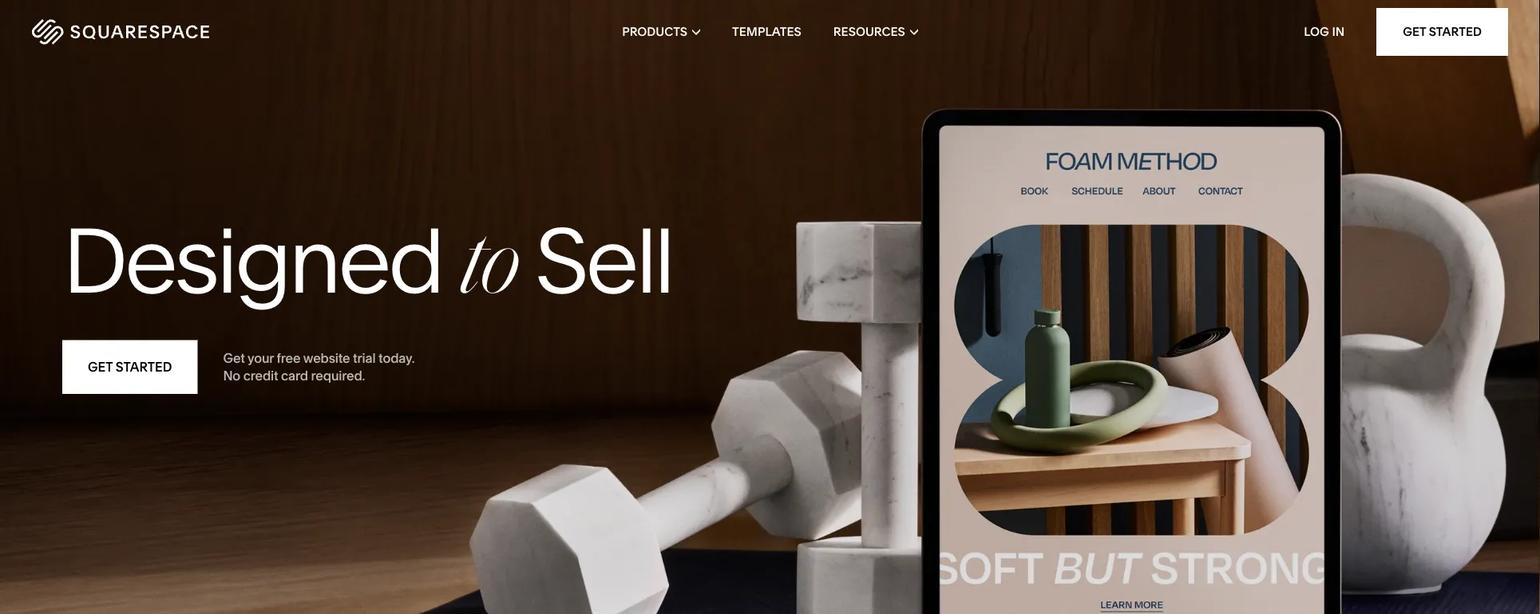 Task type: vqa. For each thing, say whether or not it's contained in the screenshot.
In
yes



Task type: locate. For each thing, give the bounding box(es) containing it.
log
[[1304, 24, 1329, 39]]

log             in
[[1304, 24, 1345, 39]]

0 vertical spatial get started link
[[1377, 8, 1508, 56]]

credit
[[243, 368, 278, 384]]

get started link
[[1377, 8, 1508, 56], [62, 341, 198, 394]]

0 horizontal spatial started
[[116, 360, 172, 375]]

1 vertical spatial get started
[[88, 360, 172, 375]]

today.
[[379, 350, 415, 366]]

get started
[[1403, 24, 1482, 39], [88, 360, 172, 375]]

get inside get your free website trial today. no credit card required.
[[223, 350, 245, 366]]

required.
[[311, 368, 365, 384]]

squarespace logo image
[[32, 19, 209, 45]]

1 vertical spatial started
[[116, 360, 172, 375]]

products button
[[622, 0, 700, 64]]

get your free website trial today. no credit card required.
[[223, 350, 415, 384]]

get
[[1403, 24, 1426, 39], [223, 350, 245, 366], [88, 360, 113, 375]]

0 vertical spatial get started
[[1403, 24, 1482, 39]]

resources
[[833, 24, 905, 39]]

templates
[[732, 24, 801, 39]]

0 horizontal spatial get started
[[88, 360, 172, 375]]

started for the right get started link
[[1429, 24, 1482, 39]]

0 horizontal spatial get
[[88, 360, 113, 375]]

started
[[1429, 24, 1482, 39], [116, 360, 172, 375]]

1 horizontal spatial get
[[223, 350, 245, 366]]

0 horizontal spatial get started link
[[62, 341, 198, 394]]

1 horizontal spatial started
[[1429, 24, 1482, 39]]

1 vertical spatial get started link
[[62, 341, 198, 394]]

card
[[281, 368, 308, 384]]

0 vertical spatial started
[[1429, 24, 1482, 39]]



Task type: describe. For each thing, give the bounding box(es) containing it.
2 horizontal spatial get
[[1403, 24, 1426, 39]]

designed
[[62, 206, 442, 315]]

designed to sell
[[62, 206, 672, 315]]

to
[[460, 226, 517, 315]]

resources button
[[833, 0, 918, 64]]

log             in link
[[1304, 24, 1345, 39]]

started for the bottommost get started link
[[116, 360, 172, 375]]

templates link
[[732, 0, 801, 64]]

squarespace logo link
[[32, 19, 327, 45]]

your
[[247, 350, 274, 366]]

in
[[1332, 24, 1345, 39]]

sell
[[535, 206, 672, 315]]

free
[[277, 350, 300, 366]]

website
[[303, 350, 350, 366]]

1 horizontal spatial get started
[[1403, 24, 1482, 39]]

products
[[622, 24, 688, 39]]

1 horizontal spatial get started link
[[1377, 8, 1508, 56]]

trial
[[353, 350, 376, 366]]

no
[[223, 368, 240, 384]]



